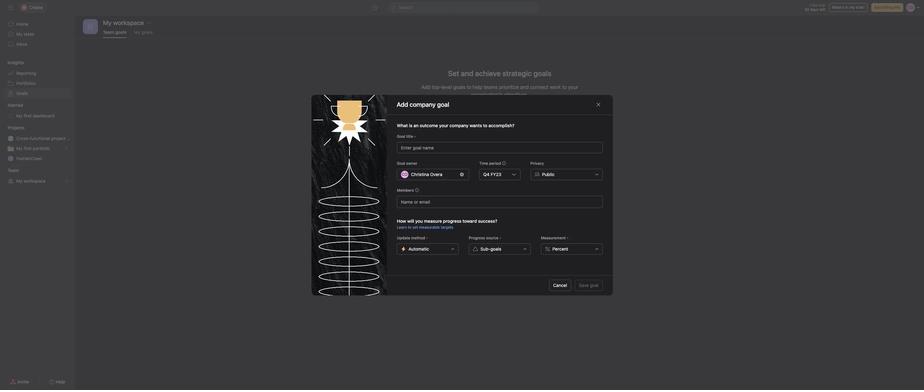 Task type: describe. For each thing, give the bounding box(es) containing it.
learn to set measurable targets link
[[397, 225, 453, 230]]

save
[[579, 283, 589, 289]]

tasks
[[24, 31, 34, 37]]

how will you measure progress toward success? learn to set measurable targets
[[397, 219, 497, 230]]

projects button
[[0, 125, 25, 131]]

time
[[479, 161, 488, 166]]

invite
[[18, 380, 29, 385]]

goal owner
[[397, 161, 417, 166]]

remove image
[[460, 173, 464, 177]]

goals link
[[4, 89, 72, 99]]

my workspace
[[103, 19, 144, 26]]

my tasks
[[16, 31, 34, 37]]

add for add goal
[[491, 111, 499, 117]]

invite button
[[6, 377, 33, 388]]

my goals
[[134, 30, 153, 35]]

privacy
[[530, 161, 544, 166]]

first for portfolio
[[24, 146, 32, 151]]

my tasks link
[[4, 29, 72, 39]]

my goals link
[[134, 30, 153, 38]]

what's in my trial?
[[832, 5, 865, 10]]

you
[[415, 219, 423, 224]]

automatic
[[408, 247, 429, 252]]

set
[[412, 225, 418, 230]]

insights button
[[0, 60, 24, 66]]

goals for team goals
[[115, 30, 127, 35]]

objectives.
[[504, 92, 529, 98]]

what's in my trial? button
[[829, 3, 868, 12]]

measurable
[[419, 225, 440, 230]]

left
[[820, 7, 826, 12]]

inbox link
[[4, 39, 72, 49]]

my for my workspace
[[16, 179, 22, 184]]

goals inside "add top-level goals to help teams prioritize and connect work to your organization's objectives."
[[453, 84, 466, 90]]

how
[[397, 219, 406, 224]]

my for my tasks
[[16, 31, 22, 37]]

goal title
[[397, 134, 413, 139]]

will
[[407, 219, 414, 224]]

home link
[[4, 19, 72, 29]]

cancel
[[553, 283, 567, 289]]

update method
[[397, 236, 425, 241]]

time period
[[479, 161, 501, 166]]

workspace
[[24, 179, 46, 184]]

your inside "add top-level goals to help teams prioritize and connect work to your organization's objectives."
[[568, 84, 578, 90]]

measure
[[424, 219, 442, 224]]

info
[[894, 5, 901, 10]]

percent
[[552, 247, 568, 252]]

christina
[[411, 172, 429, 177]]

connect
[[530, 84, 549, 90]]

goal for goal owner
[[397, 161, 405, 166]]

functional
[[30, 136, 50, 141]]

required image for automatic
[[425, 237, 429, 240]]

portfolios link
[[4, 79, 72, 89]]

sub-goals button
[[469, 244, 531, 255]]

cross-functional project plan
[[16, 136, 75, 141]]

toward success?
[[463, 219, 497, 224]]

members
[[397, 188, 414, 193]]

q4 fy23
[[483, 172, 501, 177]]

my first dashboard link
[[4, 111, 72, 121]]

required image for sub-goals
[[498, 237, 502, 240]]

my workspace
[[16, 179, 46, 184]]

fy23
[[491, 172, 501, 177]]

in
[[846, 5, 849, 10]]

what's
[[832, 5, 845, 10]]

my
[[850, 5, 855, 10]]

cancel button
[[549, 280, 571, 292]]

Name or email text field
[[401, 198, 435, 206]]

period
[[489, 161, 501, 166]]

prioritize
[[499, 84, 519, 90]]

my for my goals
[[134, 30, 140, 35]]

and inside "add top-level goals to help teams prioritize and connect work to your organization's objectives."
[[520, 84, 529, 90]]

starred element
[[0, 100, 75, 122]]

my first portfolio
[[16, 146, 50, 151]]

save goal button
[[575, 280, 603, 292]]

home
[[16, 21, 28, 27]]

add for add company goal
[[397, 101, 408, 108]]



Task type: locate. For each thing, give the bounding box(es) containing it.
top-
[[432, 84, 442, 90]]

1 horizontal spatial goal
[[590, 283, 599, 289]]

goal left title
[[397, 134, 405, 139]]

add left top-
[[421, 84, 431, 90]]

overa
[[430, 172, 442, 177]]

0 vertical spatial goal
[[397, 134, 405, 139]]

to right 'work'
[[562, 84, 567, 90]]

level
[[442, 84, 452, 90]]

starred
[[8, 103, 23, 108]]

close this dialog image
[[596, 102, 601, 107]]

my down starred
[[16, 113, 22, 119]]

goal right "save"
[[590, 283, 599, 289]]

days
[[810, 7, 819, 12]]

projects element
[[0, 122, 75, 165]]

add top-level goals to help teams prioritize and connect work to your organization's objectives.
[[421, 84, 578, 98]]

to accomplish?
[[483, 123, 514, 128]]

required image down learn to set measurable targets link
[[425, 237, 429, 240]]

percent button
[[541, 244, 603, 255]]

2 goal from the top
[[397, 161, 405, 166]]

1 vertical spatial your
[[439, 123, 448, 128]]

goals
[[16, 91, 28, 96]]

my for my first portfolio
[[16, 146, 22, 151]]

goals for my goals
[[141, 30, 153, 35]]

my down my workspace
[[134, 30, 140, 35]]

my inside projects element
[[16, 146, 22, 151]]

free
[[810, 3, 818, 8]]

to inside 'how will you measure progress toward success? learn to set measurable targets'
[[408, 225, 411, 230]]

projects
[[8, 125, 25, 131]]

0 vertical spatial team
[[103, 30, 114, 35]]

to left help
[[467, 84, 471, 90]]

30
[[805, 7, 809, 12]]

add inside "add top-level goals to help teams prioritize and connect work to your organization's objectives."
[[421, 84, 431, 90]]

1 horizontal spatial team
[[103, 30, 114, 35]]

sub-goals
[[480, 247, 501, 252]]

my for my first dashboard
[[16, 113, 22, 119]]

0 horizontal spatial team
[[8, 168, 19, 173]]

set and achieve strategic goals
[[448, 69, 552, 78]]

q4 fy23 button
[[479, 169, 520, 180]]

company
[[449, 123, 468, 128]]

goal
[[397, 134, 405, 139], [397, 161, 405, 166]]

team down humancrawl
[[8, 168, 19, 173]]

add billing info
[[874, 5, 901, 10]]

2 horizontal spatial required image
[[498, 237, 502, 240]]

first for dashboard
[[24, 113, 32, 119]]

sub-
[[480, 247, 490, 252]]

0 vertical spatial your
[[568, 84, 578, 90]]

0 vertical spatial first
[[24, 113, 32, 119]]

goal inside add goal button
[[500, 111, 509, 117]]

teams element
[[0, 165, 75, 188]]

team inside dropdown button
[[8, 168, 19, 173]]

0 horizontal spatial goal
[[500, 111, 509, 117]]

my inside 'teams' element
[[16, 179, 22, 184]]

add for add billing info
[[874, 5, 881, 10]]

co
[[402, 172, 407, 177]]

cross-functional project plan link
[[4, 134, 75, 144]]

team for team
[[8, 168, 19, 173]]

add left billing
[[874, 5, 881, 10]]

1 vertical spatial team
[[8, 168, 19, 173]]

1 vertical spatial and
[[520, 84, 529, 90]]

work
[[550, 84, 561, 90]]

christina overa
[[411, 172, 442, 177]]

1 vertical spatial first
[[24, 146, 32, 151]]

team goals
[[103, 30, 127, 35]]

1 vertical spatial goal
[[590, 283, 599, 289]]

your right 'work'
[[568, 84, 578, 90]]

portfolio
[[33, 146, 50, 151]]

company goal
[[410, 101, 449, 108]]

progress source
[[469, 236, 498, 241]]

team button
[[0, 168, 19, 174]]

cross-
[[16, 136, 30, 141]]

goal for add goal
[[500, 111, 509, 117]]

1 horizontal spatial to
[[467, 84, 471, 90]]

2 first from the top
[[24, 146, 32, 151]]

first inside the starred element
[[24, 113, 32, 119]]

required image
[[566, 237, 569, 240]]

my inside the starred element
[[16, 113, 22, 119]]

to left set at the bottom of page
[[408, 225, 411, 230]]

an
[[413, 123, 419, 128]]

wants
[[470, 123, 482, 128]]

first up humancrawl
[[24, 146, 32, 151]]

0 horizontal spatial required image
[[413, 135, 417, 139]]

your
[[568, 84, 578, 90], [439, 123, 448, 128]]

my workspace link
[[4, 176, 72, 187]]

add for add top-level goals to help teams prioritize and connect work to your organization's objectives.
[[421, 84, 431, 90]]

owner
[[406, 161, 417, 166]]

add up to accomplish?
[[491, 111, 499, 117]]

organization's
[[471, 92, 503, 98]]

1 vertical spatial goal
[[397, 161, 405, 166]]

help
[[473, 84, 482, 90]]

my down cross-
[[16, 146, 22, 151]]

goals
[[115, 30, 127, 35], [141, 30, 153, 35], [453, 84, 466, 90], [490, 247, 501, 252]]

targets
[[441, 225, 453, 230]]

search list box
[[388, 3, 539, 13]]

to
[[467, 84, 471, 90], [562, 84, 567, 90], [408, 225, 411, 230]]

free trial 30 days left
[[805, 3, 826, 12]]

1 horizontal spatial your
[[568, 84, 578, 90]]

0 vertical spatial goal
[[500, 111, 509, 117]]

goals inside dropdown button
[[490, 247, 501, 252]]

goal for goal title
[[397, 134, 405, 139]]

add inside dialog
[[397, 101, 408, 108]]

0 horizontal spatial and
[[461, 69, 474, 78]]

what
[[397, 123, 408, 128]]

required image
[[413, 135, 417, 139], [425, 237, 429, 240], [498, 237, 502, 240]]

team down my workspace
[[103, 30, 114, 35]]

update
[[397, 236, 410, 241]]

add up the "what"
[[397, 101, 408, 108]]

first left dashboard
[[24, 113, 32, 119]]

global element
[[0, 15, 75, 53]]

billing
[[882, 5, 893, 10]]

add company goal dialog
[[311, 95, 613, 296]]

required image up sub-goals dropdown button
[[498, 237, 502, 240]]

portfolios
[[16, 81, 36, 86]]

goal up to accomplish?
[[500, 111, 509, 117]]

set
[[448, 69, 459, 78]]

save goal
[[579, 283, 599, 289]]

humancrawl
[[16, 156, 42, 161]]

and up objectives. at right top
[[520, 84, 529, 90]]

1 first from the top
[[24, 113, 32, 119]]

source
[[486, 236, 498, 241]]

dashboard
[[33, 113, 54, 119]]

insights element
[[0, 57, 75, 100]]

team for team goals
[[103, 30, 114, 35]]

2 horizontal spatial to
[[562, 84, 567, 90]]

public
[[542, 172, 555, 177]]

my inside global element
[[16, 31, 22, 37]]

required image down an
[[413, 135, 417, 139]]

your inside add company goal dialog
[[439, 123, 448, 128]]

my first dashboard
[[16, 113, 54, 119]]

my left 'tasks'
[[16, 31, 22, 37]]

starred button
[[0, 102, 23, 109]]

plan
[[67, 136, 75, 141]]

1 goal from the top
[[397, 134, 405, 139]]

team
[[103, 30, 114, 35], [8, 168, 19, 173]]

1 horizontal spatial and
[[520, 84, 529, 90]]

search button
[[388, 3, 539, 13]]

what is an outcome your company wants to accomplish?
[[397, 123, 514, 128]]

achieve
[[475, 69, 501, 78]]

goals for sub-goals
[[490, 247, 501, 252]]

goal
[[500, 111, 509, 117], [590, 283, 599, 289]]

trial?
[[856, 5, 865, 10]]

and
[[461, 69, 474, 78], [520, 84, 529, 90]]

0 horizontal spatial your
[[439, 123, 448, 128]]

public button
[[530, 169, 603, 180]]

add billing info button
[[871, 3, 904, 12]]

insights
[[8, 60, 24, 65]]

add company goal
[[397, 101, 449, 108]]

goal left owner at the top
[[397, 161, 405, 166]]

teams
[[484, 84, 498, 90]]

outcome
[[420, 123, 438, 128]]

0 vertical spatial and
[[461, 69, 474, 78]]

learn
[[397, 225, 407, 230]]

reporting link
[[4, 68, 72, 79]]

goal for save goal
[[590, 283, 599, 289]]

goal inside save goal button
[[590, 283, 599, 289]]

reporting
[[16, 71, 36, 76]]

0 horizontal spatial to
[[408, 225, 411, 230]]

my down team dropdown button
[[16, 179, 22, 184]]

progress
[[469, 236, 485, 241]]

1 horizontal spatial required image
[[425, 237, 429, 240]]

method
[[411, 236, 425, 241]]

my
[[134, 30, 140, 35], [16, 31, 22, 37], [16, 113, 22, 119], [16, 146, 22, 151], [16, 179, 22, 184]]

Enter goal name text field
[[397, 142, 603, 153]]

and right set
[[461, 69, 474, 78]]

your right outcome
[[439, 123, 448, 128]]

hide sidebar image
[[8, 5, 13, 10]]

first inside projects element
[[24, 146, 32, 151]]



Task type: vqa. For each thing, say whether or not it's contained in the screenshot.
NAME OR EMAIL Text Box on the left of the page
yes



